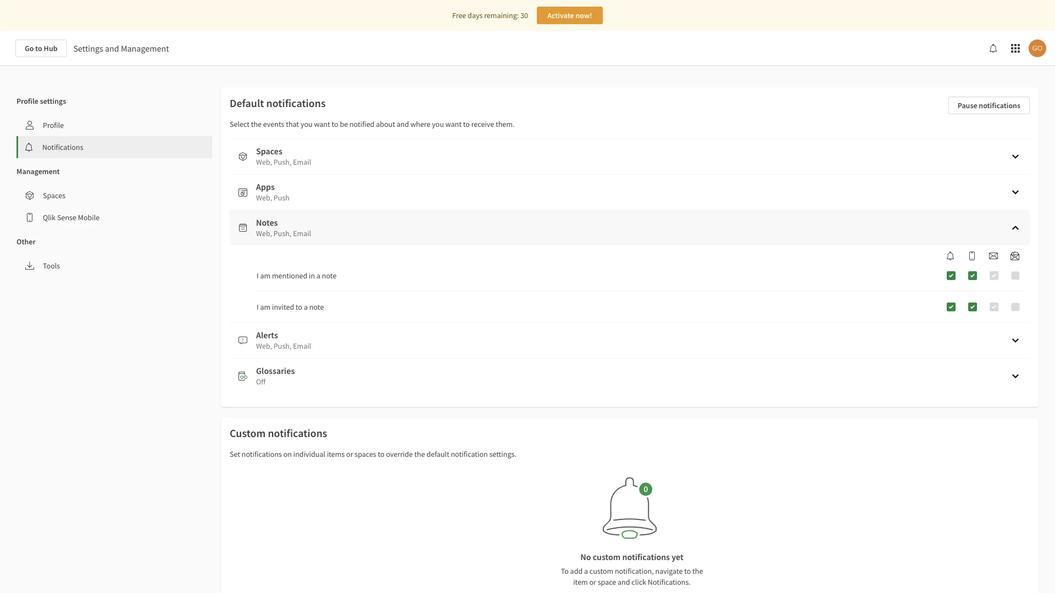 Task type: describe. For each thing, give the bounding box(es) containing it.
2 want from the left
[[445, 119, 462, 129]]

settings and management
[[73, 43, 169, 54]]

notifications when using qlik sense in a browser image
[[946, 252, 955, 261]]

email for notes
[[293, 229, 311, 239]]

a for in
[[317, 271, 320, 281]]

30
[[520, 10, 528, 20]]

push, for spaces
[[274, 157, 291, 167]]

set
[[230, 450, 240, 459]]

that
[[286, 119, 299, 129]]

notifications for custom
[[268, 427, 327, 440]]

qlik sense mobile
[[43, 213, 100, 223]]

activate now! link
[[537, 7, 603, 24]]

pause notifications button
[[948, 97, 1030, 114]]

push, for alerts
[[274, 341, 291, 351]]

in
[[309, 271, 315, 281]]

profile for profile
[[43, 120, 64, 130]]

activate now!
[[547, 10, 592, 20]]

select
[[230, 119, 249, 129]]

1 vertical spatial and
[[397, 119, 409, 129]]

profile settings
[[16, 96, 66, 106]]

invited
[[272, 302, 294, 312]]

gary orlando image
[[1029, 40, 1046, 57]]

and inside the no custom notifications yet to add a custom notification, navigate to the item or space and click notifications.
[[618, 578, 630, 588]]

profile for profile settings
[[16, 96, 38, 106]]

select the events that you want to be notified about and where you want to receive them.
[[230, 119, 515, 129]]

web, for apps
[[256, 193, 272, 203]]

spaces for spaces
[[43, 191, 65, 201]]

0 vertical spatial or
[[346, 450, 353, 459]]

pause
[[958, 101, 977, 110]]

am for mentioned
[[260, 271, 270, 281]]

click
[[632, 578, 646, 588]]

them.
[[496, 119, 515, 129]]

to left receive
[[463, 119, 470, 129]]

yet
[[672, 552, 684, 563]]

0 horizontal spatial the
[[251, 119, 262, 129]]

1 horizontal spatial management
[[121, 43, 169, 54]]

other
[[16, 237, 36, 247]]

notifications link
[[18, 136, 212, 158]]

notifications inside the no custom notifications yet to add a custom notification, navigate to the item or space and click notifications.
[[622, 552, 670, 563]]

free
[[452, 10, 466, 20]]

to
[[561, 567, 569, 577]]

email for alerts
[[293, 341, 311, 351]]

1 want from the left
[[314, 119, 330, 129]]

spaces
[[355, 450, 376, 459]]

notifications for default
[[266, 96, 326, 110]]

notifications for pause
[[979, 101, 1021, 110]]

receive
[[471, 119, 494, 129]]

notes
[[256, 217, 278, 228]]

notifications when using qlik sense in a browser element
[[942, 252, 960, 261]]

profile link
[[16, 114, 212, 136]]

notification
[[451, 450, 488, 459]]

space
[[598, 578, 616, 588]]

navigate
[[655, 567, 683, 577]]

on
[[283, 450, 292, 459]]

to right invited
[[296, 302, 302, 312]]

off
[[256, 377, 266, 387]]

web, for notes
[[256, 229, 272, 239]]

web, for alerts
[[256, 341, 272, 351]]

1 you from the left
[[301, 119, 312, 129]]

notifications bundled in a daily email digest image
[[1011, 252, 1019, 261]]

web, for spaces
[[256, 157, 272, 167]]

spaces for spaces web, push, email
[[256, 146, 282, 157]]

notified
[[350, 119, 374, 129]]

days
[[468, 10, 483, 20]]

i for i am invited to a note
[[257, 302, 259, 312]]

now!
[[576, 10, 592, 20]]

items
[[327, 450, 345, 459]]

sense
[[57, 213, 76, 223]]

set notifications on individual items or spaces to override the default notification settings.
[[230, 450, 517, 459]]

about
[[376, 119, 395, 129]]

am for invited
[[260, 302, 270, 312]]

0 horizontal spatial and
[[105, 43, 119, 54]]

2 you from the left
[[432, 119, 444, 129]]

i for i am mentioned in a note
[[257, 271, 259, 281]]

notes web, push, email
[[256, 217, 311, 239]]

i am invited to a note
[[257, 302, 324, 312]]

custom
[[230, 427, 266, 440]]

qlik
[[43, 213, 56, 223]]

activate
[[547, 10, 574, 20]]

notification,
[[615, 567, 654, 577]]

notifications.
[[648, 578, 691, 588]]



Task type: vqa. For each thing, say whether or not it's contained in the screenshot.
the top the Push notifications in Qlik Sense Mobile element
no



Task type: locate. For each thing, give the bounding box(es) containing it.
a inside the no custom notifications yet to add a custom notification, navigate to the item or space and click notifications.
[[584, 567, 588, 577]]

go to hub link
[[15, 40, 67, 57]]

spaces down events
[[256, 146, 282, 157]]

or right items
[[346, 450, 353, 459]]

1 horizontal spatial you
[[432, 119, 444, 129]]

mobile
[[78, 213, 100, 223]]

custom
[[593, 552, 621, 563], [590, 567, 613, 577]]

email for spaces
[[293, 157, 311, 167]]

1 web, from the top
[[256, 157, 272, 167]]

the inside the no custom notifications yet to add a custom notification, navigate to the item or space and click notifications.
[[693, 567, 703, 577]]

apps
[[256, 181, 275, 192]]

am left mentioned
[[260, 271, 270, 281]]

2 horizontal spatial the
[[693, 567, 703, 577]]

4 web, from the top
[[256, 341, 272, 351]]

1 vertical spatial spaces
[[43, 191, 65, 201]]

notifications up on
[[268, 427, 327, 440]]

0 vertical spatial i
[[257, 271, 259, 281]]

1 am from the top
[[260, 271, 270, 281]]

web, inside the alerts web, push, email
[[256, 341, 272, 351]]

you right where
[[432, 119, 444, 129]]

push, down alerts
[[274, 341, 291, 351]]

notifications up notification,
[[622, 552, 670, 563]]

1 vertical spatial a
[[304, 302, 308, 312]]

settings.
[[489, 450, 517, 459]]

push, inside notes web, push, email
[[274, 229, 291, 239]]

qlik sense mobile link
[[16, 207, 212, 229]]

0 vertical spatial email
[[293, 157, 311, 167]]

0 vertical spatial management
[[121, 43, 169, 54]]

3 email from the top
[[293, 341, 311, 351]]

1 email from the top
[[293, 157, 311, 167]]

push, inside spaces web, push, email
[[274, 157, 291, 167]]

settings
[[73, 43, 103, 54]]

notifications sent to your email element
[[985, 252, 1002, 261]]

1 horizontal spatial the
[[414, 450, 425, 459]]

1 horizontal spatial profile
[[43, 120, 64, 130]]

want left 'be'
[[314, 119, 330, 129]]

web,
[[256, 157, 272, 167], [256, 193, 272, 203], [256, 229, 272, 239], [256, 341, 272, 351]]

to right navigate
[[684, 567, 691, 577]]

pause notifications
[[958, 101, 1021, 110]]

web, inside notes web, push, email
[[256, 229, 272, 239]]

push, inside the alerts web, push, email
[[274, 341, 291, 351]]

notifications right pause
[[979, 101, 1021, 110]]

3 web, from the top
[[256, 229, 272, 239]]

note down in
[[309, 302, 324, 312]]

web, down the apps
[[256, 193, 272, 203]]

2 vertical spatial email
[[293, 341, 311, 351]]

alerts web, push, email
[[256, 330, 311, 351]]

2 email from the top
[[293, 229, 311, 239]]

a for to
[[304, 302, 308, 312]]

spaces up qlik
[[43, 191, 65, 201]]

1 vertical spatial the
[[414, 450, 425, 459]]

the right select at the top
[[251, 119, 262, 129]]

email up i am mentioned in a note at the left of the page
[[293, 229, 311, 239]]

or right item
[[589, 578, 596, 588]]

0 vertical spatial profile
[[16, 96, 38, 106]]

web, inside apps web, push
[[256, 193, 272, 203]]

2 push, from the top
[[274, 229, 291, 239]]

default notifications
[[230, 96, 326, 110]]

the right navigate
[[693, 567, 703, 577]]

note right in
[[322, 271, 337, 281]]

note for i am mentioned in a note
[[322, 271, 337, 281]]

web, inside spaces web, push, email
[[256, 157, 272, 167]]

email inside spaces web, push, email
[[293, 157, 311, 167]]

am left invited
[[260, 302, 270, 312]]

tools link
[[16, 255, 212, 277]]

web, up the apps
[[256, 157, 272, 167]]

1 vertical spatial or
[[589, 578, 596, 588]]

where
[[411, 119, 430, 129]]

go
[[25, 43, 34, 53]]

to
[[35, 43, 42, 53], [332, 119, 338, 129], [463, 119, 470, 129], [296, 302, 302, 312], [378, 450, 385, 459], [684, 567, 691, 577]]

custom up space
[[590, 567, 613, 577]]

email inside the alerts web, push, email
[[293, 341, 311, 351]]

a right in
[[317, 271, 320, 281]]

0 horizontal spatial a
[[304, 302, 308, 312]]

note
[[322, 271, 337, 281], [309, 302, 324, 312]]

custom right no
[[593, 552, 621, 563]]

and right about
[[397, 119, 409, 129]]

2 vertical spatial and
[[618, 578, 630, 588]]

1 vertical spatial profile
[[43, 120, 64, 130]]

1 vertical spatial management
[[16, 167, 60, 176]]

want left receive
[[445, 119, 462, 129]]

a
[[317, 271, 320, 281], [304, 302, 308, 312], [584, 567, 588, 577]]

1 vertical spatial am
[[260, 302, 270, 312]]

email inside notes web, push, email
[[293, 229, 311, 239]]

profile up notifications on the left top of page
[[43, 120, 64, 130]]

spaces web, push, email
[[256, 146, 311, 167]]

profile left 'settings'
[[16, 96, 38, 106]]

2 vertical spatial a
[[584, 567, 588, 577]]

i
[[257, 271, 259, 281], [257, 302, 259, 312]]

1 horizontal spatial and
[[397, 119, 409, 129]]

default
[[230, 96, 264, 110]]

want
[[314, 119, 330, 129], [445, 119, 462, 129]]

notifications
[[42, 142, 83, 152]]

0 horizontal spatial want
[[314, 119, 330, 129]]

or inside the no custom notifications yet to add a custom notification, navigate to the item or space and click notifications.
[[589, 578, 596, 588]]

2 horizontal spatial and
[[618, 578, 630, 588]]

3 push, from the top
[[274, 341, 291, 351]]

push, down notes
[[274, 229, 291, 239]]

a right add
[[584, 567, 588, 577]]

custom notifications
[[230, 427, 327, 440]]

to right spaces
[[378, 450, 385, 459]]

you right that
[[301, 119, 312, 129]]

1 i from the top
[[257, 271, 259, 281]]

web, down notes
[[256, 229, 272, 239]]

0 horizontal spatial you
[[301, 119, 312, 129]]

2 horizontal spatial a
[[584, 567, 588, 577]]

remaining:
[[484, 10, 519, 20]]

default
[[427, 450, 449, 459]]

profile
[[16, 96, 38, 106], [43, 120, 64, 130]]

0 horizontal spatial or
[[346, 450, 353, 459]]

push,
[[274, 157, 291, 167], [274, 229, 291, 239], [274, 341, 291, 351]]

0 vertical spatial and
[[105, 43, 119, 54]]

push, for notes
[[274, 229, 291, 239]]

1 vertical spatial push,
[[274, 229, 291, 239]]

glossaries
[[256, 365, 295, 376]]

glossaries off
[[256, 365, 295, 387]]

or
[[346, 450, 353, 459], [589, 578, 596, 588]]

0 vertical spatial note
[[322, 271, 337, 281]]

email down that
[[293, 157, 311, 167]]

0 horizontal spatial spaces
[[43, 191, 65, 201]]

2 vertical spatial the
[[693, 567, 703, 577]]

override
[[386, 450, 413, 459]]

i left invited
[[257, 302, 259, 312]]

0 vertical spatial push,
[[274, 157, 291, 167]]

web, down alerts
[[256, 341, 272, 351]]

a right invited
[[304, 302, 308, 312]]

and left click
[[618, 578, 630, 588]]

notifications inside pause notifications button
[[979, 101, 1021, 110]]

notifications for set
[[242, 450, 282, 459]]

0 vertical spatial a
[[317, 271, 320, 281]]

tools
[[43, 261, 60, 271]]

notifications sent to your email image
[[989, 252, 998, 261]]

be
[[340, 119, 348, 129]]

the left default
[[414, 450, 425, 459]]

1 horizontal spatial or
[[589, 578, 596, 588]]

management
[[121, 43, 169, 54], [16, 167, 60, 176]]

1 horizontal spatial spaces
[[256, 146, 282, 157]]

i left mentioned
[[257, 271, 259, 281]]

push notifications in qlik sense mobile image
[[968, 252, 977, 261]]

to left 'be'
[[332, 119, 338, 129]]

to right go
[[35, 43, 42, 53]]

1 vertical spatial i
[[257, 302, 259, 312]]

notifications bundled in a daily email digest element
[[1006, 252, 1024, 261]]

1 vertical spatial custom
[[590, 567, 613, 577]]

am
[[260, 271, 270, 281], [260, 302, 270, 312]]

note for i am invited to a note
[[309, 302, 324, 312]]

push
[[274, 193, 290, 203]]

1 horizontal spatial want
[[445, 119, 462, 129]]

the
[[251, 119, 262, 129], [414, 450, 425, 459], [693, 567, 703, 577]]

settings
[[40, 96, 66, 106]]

push, up the apps
[[274, 157, 291, 167]]

2 i from the top
[[257, 302, 259, 312]]

spaces link
[[16, 185, 212, 207]]

and right settings
[[105, 43, 119, 54]]

go to hub
[[25, 43, 57, 53]]

apps web, push
[[256, 181, 290, 203]]

you
[[301, 119, 312, 129], [432, 119, 444, 129]]

2 web, from the top
[[256, 193, 272, 203]]

no
[[580, 552, 591, 563]]

email
[[293, 157, 311, 167], [293, 229, 311, 239], [293, 341, 311, 351]]

alerts
[[256, 330, 278, 341]]

spaces inside spaces web, push, email
[[256, 146, 282, 157]]

individual
[[293, 450, 325, 459]]

notifications down the custom
[[242, 450, 282, 459]]

1 vertical spatial note
[[309, 302, 324, 312]]

0 horizontal spatial profile
[[16, 96, 38, 106]]

1 horizontal spatial a
[[317, 271, 320, 281]]

email up 'glossaries'
[[293, 341, 311, 351]]

mentioned
[[272, 271, 307, 281]]

hub
[[44, 43, 57, 53]]

free days remaining: 30
[[452, 10, 528, 20]]

i am mentioned in a note
[[257, 271, 337, 281]]

0 vertical spatial the
[[251, 119, 262, 129]]

events
[[263, 119, 284, 129]]

0 vertical spatial am
[[260, 271, 270, 281]]

spaces
[[256, 146, 282, 157], [43, 191, 65, 201]]

0 horizontal spatial management
[[16, 167, 60, 176]]

item
[[573, 578, 588, 588]]

and
[[105, 43, 119, 54], [397, 119, 409, 129], [618, 578, 630, 588]]

no custom notifications yet to add a custom notification, navigate to the item or space and click notifications.
[[561, 552, 703, 588]]

2 am from the top
[[260, 302, 270, 312]]

1 push, from the top
[[274, 157, 291, 167]]

push notifications in qlik sense mobile element
[[963, 252, 981, 261]]

1 vertical spatial email
[[293, 229, 311, 239]]

notifications
[[266, 96, 326, 110], [979, 101, 1021, 110], [268, 427, 327, 440], [242, 450, 282, 459], [622, 552, 670, 563]]

2 vertical spatial push,
[[274, 341, 291, 351]]

notifications up that
[[266, 96, 326, 110]]

0 vertical spatial custom
[[593, 552, 621, 563]]

to inside the no custom notifications yet to add a custom notification, navigate to the item or space and click notifications.
[[684, 567, 691, 577]]

add
[[570, 567, 583, 577]]

0 vertical spatial spaces
[[256, 146, 282, 157]]



